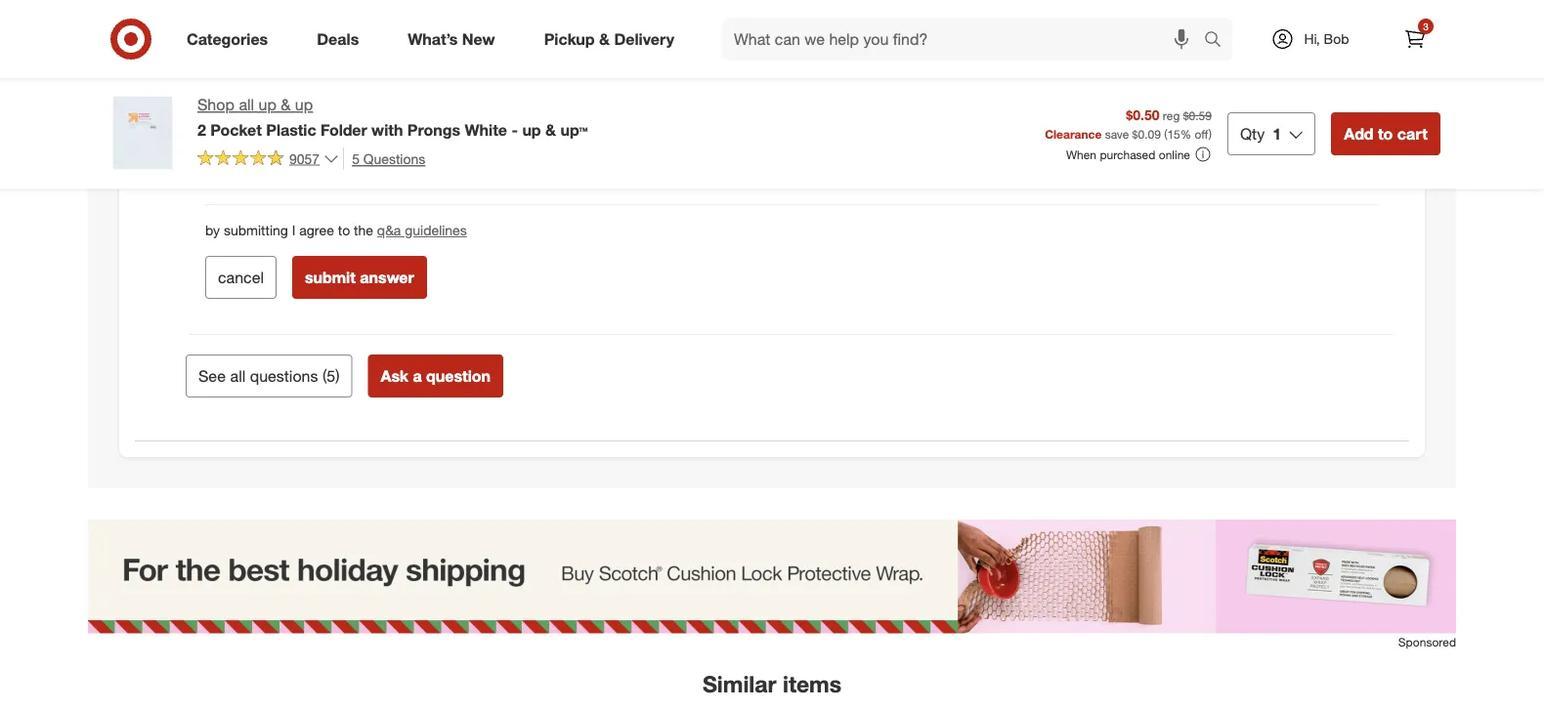 Task type: locate. For each thing, give the bounding box(es) containing it.
5
[[352, 150, 360, 167], [327, 366, 336, 385]]

3 link
[[1394, 18, 1437, 61]]

1 vertical spatial &
[[281, 95, 291, 114]]

None text field
[[205, 0, 1379, 109], [205, 125, 1379, 168], [205, 0, 1379, 109], [205, 125, 1379, 168]]

( right questions
[[323, 366, 327, 385]]

(
[[1165, 126, 1168, 141], [323, 366, 327, 385]]

what's new link
[[391, 18, 520, 61]]

the
[[354, 222, 373, 239]]

%
[[1181, 126, 1192, 141]]

to
[[1379, 124, 1394, 143], [338, 222, 350, 239]]

0 vertical spatial (
[[1165, 126, 1168, 141]]

1 vertical spatial all
[[230, 366, 246, 385]]

1 vertical spatial answer
[[360, 268, 414, 287]]

1 vertical spatial to
[[338, 222, 350, 239]]

answer down q&a
[[360, 268, 414, 287]]

0 vertical spatial to
[[1379, 124, 1394, 143]]

0 vertical spatial with
[[372, 120, 403, 139]]

with
[[372, 120, 403, 139], [353, 173, 375, 187]]

1 vertical spatial (
[[323, 366, 327, 385]]

off
[[1195, 126, 1209, 141]]

all right see
[[230, 366, 246, 385]]

)
[[1209, 126, 1212, 141], [336, 366, 340, 385]]

1 vertical spatial )
[[336, 366, 340, 385]]

your
[[378, 173, 401, 187]]

$0.50 reg $0.59 clearance save $ 0.09 ( 15 % off )
[[1045, 106, 1212, 141]]

ask a question button
[[368, 355, 503, 398]]

question
[[426, 366, 491, 385]]

1 horizontal spatial to
[[1379, 124, 1394, 143]]

0 vertical spatial &
[[599, 29, 610, 48]]

categories link
[[170, 18, 293, 61]]

this
[[205, 173, 227, 187]]

advertisement region
[[88, 520, 1457, 634]]

0 vertical spatial 5
[[352, 150, 360, 167]]

see
[[198, 366, 226, 385]]

what's new
[[408, 29, 495, 48]]

questions
[[250, 366, 318, 385]]

$0.50
[[1127, 106, 1160, 123]]

submit
[[305, 268, 356, 287]]

1
[[1273, 124, 1282, 143]]

answer right your
[[404, 173, 442, 187]]

i
[[292, 222, 296, 239]]

deals
[[317, 29, 359, 48]]

) down $0.59
[[1209, 126, 1212, 141]]

0 vertical spatial )
[[1209, 126, 1212, 141]]

cart
[[1398, 124, 1428, 143]]

What can we help you find? suggestions appear below search field
[[723, 18, 1209, 61]]

0 vertical spatial all
[[239, 95, 254, 114]]

2 vertical spatial &
[[546, 120, 556, 139]]

shop
[[197, 95, 235, 114]]

sponsored
[[1399, 635, 1457, 650]]

purchased
[[1100, 147, 1156, 162]]

qty 1
[[1241, 124, 1282, 143]]

image of 2 pocket plastic folder with prongs white - up & up™ image
[[104, 94, 182, 172]]

answer
[[404, 173, 442, 187], [360, 268, 414, 287]]

by submitting i agree to the q&a guidelines
[[205, 222, 467, 239]]

cancel
[[218, 268, 264, 287]]

with left your
[[353, 173, 375, 187]]

to right add
[[1379, 124, 1394, 143]]

( right 0.09
[[1165, 126, 1168, 141]]

5 down folder
[[352, 150, 360, 167]]

1 horizontal spatial (
[[1165, 126, 1168, 141]]

all inside shop all up & up 2 pocket plastic folder with prongs white - up & up™
[[239, 95, 254, 114]]

1 horizontal spatial 5
[[352, 150, 360, 167]]

by
[[205, 222, 220, 239]]

up
[[259, 95, 277, 114], [295, 95, 313, 114], [522, 120, 541, 139]]

similar items
[[703, 671, 842, 698]]

up™
[[561, 120, 588, 139]]

folder
[[321, 120, 367, 139]]

shop all up & up 2 pocket plastic folder with prongs white - up & up™
[[197, 95, 588, 139]]

when
[[1067, 147, 1097, 162]]

to left the
[[338, 222, 350, 239]]

2 horizontal spatial &
[[599, 29, 610, 48]]

) right questions
[[336, 366, 340, 385]]

1 horizontal spatial )
[[1209, 126, 1212, 141]]

all up pocket
[[239, 95, 254, 114]]

0 horizontal spatial to
[[338, 222, 350, 239]]

0 horizontal spatial 5
[[327, 366, 336, 385]]

1 vertical spatial with
[[353, 173, 375, 187]]

all
[[239, 95, 254, 114], [230, 366, 246, 385]]

0 vertical spatial answer
[[404, 173, 442, 187]]

0 horizontal spatial &
[[281, 95, 291, 114]]

-
[[512, 120, 518, 139]]

5 right questions
[[327, 366, 336, 385]]

&
[[599, 29, 610, 48], [281, 95, 291, 114], [546, 120, 556, 139]]

& left up™
[[546, 120, 556, 139]]

items
[[783, 671, 842, 698]]

& right "pickup"
[[599, 29, 610, 48]]

delivery
[[614, 29, 675, 48]]

) inside $0.50 reg $0.59 clearance save $ 0.09 ( 15 % off )
[[1209, 126, 1212, 141]]

5 questions link
[[343, 147, 426, 170]]

0 horizontal spatial (
[[323, 366, 327, 385]]

pickup
[[544, 29, 595, 48]]

clearance
[[1045, 126, 1102, 141]]

& up plastic
[[281, 95, 291, 114]]

search button
[[1196, 18, 1243, 65]]

questions
[[364, 150, 426, 167]]

1 vertical spatial 5
[[327, 366, 336, 385]]

prongs
[[408, 120, 461, 139]]

categories
[[187, 29, 268, 48]]

15
[[1168, 126, 1181, 141]]

deals link
[[300, 18, 383, 61]]

0 horizontal spatial )
[[336, 366, 340, 385]]

with up 5 questions
[[372, 120, 403, 139]]

q&a guidelines button
[[377, 221, 467, 240]]

agree
[[299, 222, 334, 239]]

hi, bob
[[1305, 30, 1350, 47]]



Task type: vqa. For each thing, say whether or not it's contained in the screenshot.
TAXES
no



Task type: describe. For each thing, give the bounding box(es) containing it.
bob
[[1324, 30, 1350, 47]]

( inside $0.50 reg $0.59 clearance save $ 0.09 ( 15 % off )
[[1165, 126, 1168, 141]]

save
[[1105, 126, 1129, 141]]

hi,
[[1305, 30, 1321, 47]]

2
[[197, 120, 206, 139]]

when purchased online
[[1067, 147, 1191, 162]]

add to cart
[[1345, 124, 1428, 143]]

0.09
[[1138, 126, 1161, 141]]

0 horizontal spatial up
[[259, 95, 277, 114]]

online
[[1159, 147, 1191, 162]]

similar
[[703, 671, 777, 698]]

1 horizontal spatial &
[[546, 120, 556, 139]]

pickup & delivery link
[[528, 18, 699, 61]]

submit answer button
[[292, 256, 427, 299]]

submitting
[[224, 222, 288, 239]]

9057
[[289, 150, 320, 167]]

this name will be displayed with your answer
[[205, 173, 442, 187]]

3
[[1424, 20, 1429, 32]]

will
[[263, 173, 280, 187]]

displayed
[[300, 173, 350, 187]]

all for shop
[[239, 95, 254, 114]]

to inside button
[[1379, 124, 1394, 143]]

add
[[1345, 124, 1374, 143]]

1 horizontal spatial up
[[295, 95, 313, 114]]

pocket
[[211, 120, 262, 139]]

a
[[413, 366, 422, 385]]

submit answer
[[305, 268, 414, 287]]

plastic
[[266, 120, 316, 139]]

guidelines
[[405, 222, 467, 239]]

cancel button
[[205, 256, 277, 299]]

name
[[230, 173, 260, 187]]

pickup & delivery
[[544, 29, 675, 48]]

search
[[1196, 31, 1243, 50]]

add to cart button
[[1332, 112, 1441, 155]]

answer inside button
[[360, 268, 414, 287]]

reg
[[1163, 108, 1180, 123]]

ask
[[381, 366, 409, 385]]

new
[[462, 29, 495, 48]]

5 questions
[[352, 150, 426, 167]]

similar items region
[[88, 520, 1457, 711]]

qty
[[1241, 124, 1265, 143]]

$
[[1133, 126, 1138, 141]]

q&a
[[377, 222, 401, 239]]

ask a question
[[381, 366, 491, 385]]

be
[[283, 173, 296, 187]]

see all questions ( 5 )
[[198, 366, 340, 385]]

9057 link
[[197, 147, 339, 171]]

$0.59
[[1184, 108, 1212, 123]]

2 horizontal spatial up
[[522, 120, 541, 139]]

with inside shop all up & up 2 pocket plastic folder with prongs white - up & up™
[[372, 120, 403, 139]]

white
[[465, 120, 507, 139]]

all for see
[[230, 366, 246, 385]]

what's
[[408, 29, 458, 48]]



